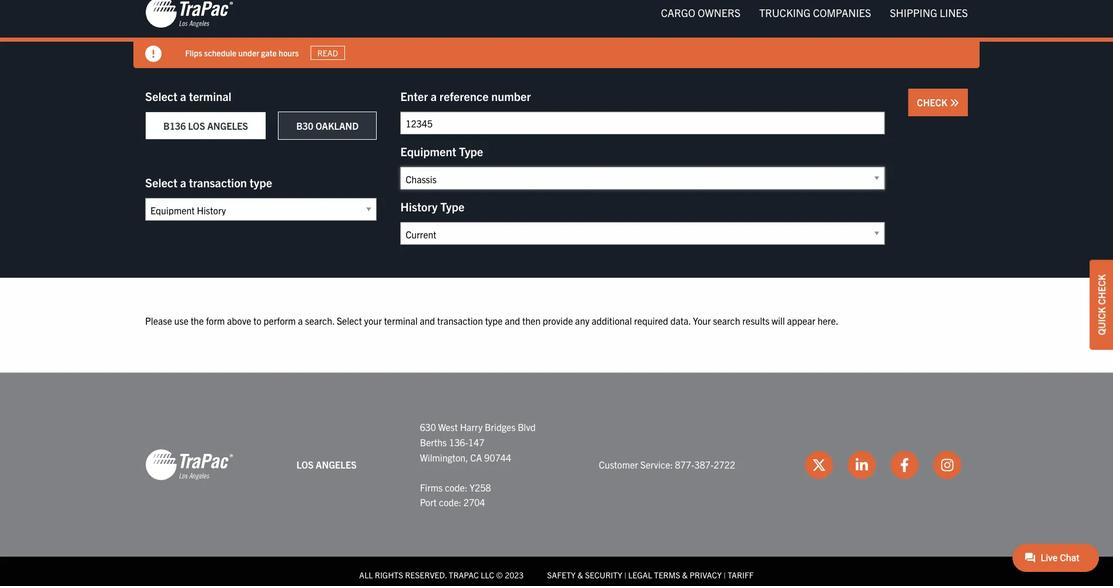 Task type: vqa. For each thing, say whether or not it's contained in the screenshot.
Select related to Select a terminal
yes



Task type: describe. For each thing, give the bounding box(es) containing it.
2 vertical spatial select
[[337, 315, 362, 327]]

quick check
[[1095, 275, 1107, 335]]

1 & from the left
[[577, 570, 583, 581]]

footer containing 630 west harry bridges blvd
[[0, 373, 1113, 586]]

2 & from the left
[[682, 570, 688, 581]]

rights
[[375, 570, 403, 581]]

1 vertical spatial type
[[485, 315, 503, 327]]

select a terminal
[[145, 89, 231, 103]]

1 horizontal spatial terminal
[[384, 315, 418, 327]]

to
[[253, 315, 261, 327]]

los angeles
[[297, 459, 357, 471]]

877-
[[675, 459, 694, 471]]

b30 oakland
[[296, 120, 359, 132]]

then
[[522, 315, 541, 327]]

all rights reserved. trapac llc © 2023
[[359, 570, 524, 581]]

tariff link
[[728, 570, 754, 581]]

data.
[[670, 315, 691, 327]]

0 vertical spatial code:
[[445, 482, 467, 494]]

0 horizontal spatial angeles
[[207, 120, 248, 132]]

b136 los angeles
[[163, 120, 248, 132]]

©
[[496, 570, 503, 581]]

read
[[317, 48, 338, 58]]

customer
[[599, 459, 638, 471]]

firms code:  y258 port code:  2704
[[420, 482, 491, 509]]

banner containing cargo owners
[[0, 0, 1113, 68]]

safety
[[547, 570, 576, 581]]

additional
[[592, 315, 632, 327]]

owners
[[698, 6, 740, 19]]

terms
[[654, 570, 680, 581]]

a for terminal
[[180, 89, 186, 103]]

y258
[[469, 482, 491, 494]]

companies
[[813, 6, 871, 19]]

b136
[[163, 120, 186, 132]]

0 horizontal spatial los
[[188, 120, 205, 132]]

safety & security | legal terms & privacy | tariff
[[547, 570, 754, 581]]

provide
[[543, 315, 573, 327]]

tariff
[[728, 570, 754, 581]]

port
[[420, 497, 437, 509]]

quick check link
[[1090, 260, 1113, 350]]

0 horizontal spatial type
[[250, 175, 272, 190]]

customer service: 877-387-2722
[[599, 459, 735, 471]]

privacy
[[690, 570, 722, 581]]

gate
[[261, 48, 277, 58]]

147
[[468, 437, 484, 448]]

1 and from the left
[[420, 315, 435, 327]]

shipping lines
[[890, 6, 968, 19]]

read link
[[311, 46, 345, 60]]

1 | from the left
[[624, 570, 626, 581]]

safety & security link
[[547, 570, 622, 581]]

hours
[[279, 48, 299, 58]]

any
[[575, 315, 589, 327]]

here.
[[818, 315, 838, 327]]

136-
[[449, 437, 468, 448]]

select a transaction type
[[145, 175, 272, 190]]

lines
[[940, 6, 968, 19]]

flips schedule under gate hours
[[185, 48, 299, 58]]

a for transaction
[[180, 175, 186, 190]]

form
[[206, 315, 225, 327]]

shipping lines link
[[880, 1, 977, 25]]

equipment
[[400, 144, 456, 159]]

1 vertical spatial check
[[1095, 275, 1107, 305]]

reserved.
[[405, 570, 447, 581]]

2 and from the left
[[505, 315, 520, 327]]

oakland
[[316, 120, 359, 132]]

solid image
[[145, 46, 162, 62]]

menu bar containing cargo owners
[[651, 1, 977, 25]]

wilmington,
[[420, 452, 468, 464]]

type for history type
[[440, 199, 464, 214]]

0 horizontal spatial transaction
[[189, 175, 247, 190]]

a for reference
[[431, 89, 437, 103]]

search.
[[305, 315, 335, 327]]

reference
[[439, 89, 489, 103]]

0 horizontal spatial terminal
[[189, 89, 231, 103]]

use
[[174, 315, 188, 327]]

berths
[[420, 437, 447, 448]]

90744
[[484, 452, 511, 464]]

b30
[[296, 120, 313, 132]]

387-
[[694, 459, 714, 471]]

enter
[[400, 89, 428, 103]]

Enter a reference number text field
[[400, 112, 885, 135]]



Task type: locate. For each thing, give the bounding box(es) containing it.
| left legal
[[624, 570, 626, 581]]

type
[[459, 144, 483, 159], [440, 199, 464, 214]]

1 vertical spatial select
[[145, 175, 177, 190]]

angeles
[[207, 120, 248, 132], [316, 459, 357, 471]]

under
[[238, 48, 259, 58]]

1 horizontal spatial los
[[297, 459, 314, 471]]

the
[[191, 315, 204, 327]]

harry
[[460, 422, 482, 433]]

terminal up b136 los angeles
[[189, 89, 231, 103]]

required
[[634, 315, 668, 327]]

1 vertical spatial terminal
[[384, 315, 418, 327]]

a right enter
[[431, 89, 437, 103]]

0 vertical spatial los
[[188, 120, 205, 132]]

history
[[400, 199, 438, 214]]

your
[[693, 315, 711, 327]]

security
[[585, 570, 622, 581]]

0 horizontal spatial and
[[420, 315, 435, 327]]

please
[[145, 315, 172, 327]]

a left search. at the left bottom
[[298, 315, 303, 327]]

630 west harry bridges blvd berths 136-147 wilmington, ca 90744
[[420, 422, 536, 464]]

1 vertical spatial angeles
[[316, 459, 357, 471]]

& right safety
[[577, 570, 583, 581]]

trucking companies
[[759, 6, 871, 19]]

service:
[[640, 459, 673, 471]]

0 vertical spatial type
[[250, 175, 272, 190]]

1 los angeles image from the top
[[145, 0, 233, 29]]

trucking
[[759, 6, 811, 19]]

type right 'equipment'
[[459, 144, 483, 159]]

1 vertical spatial code:
[[439, 497, 461, 509]]

check button
[[908, 89, 968, 117]]

0 vertical spatial check
[[917, 97, 950, 108]]

equipment type
[[400, 144, 483, 159]]

shipping
[[890, 6, 937, 19]]

check inside button
[[917, 97, 950, 108]]

menu bar
[[651, 1, 977, 25]]

check
[[917, 97, 950, 108], [1095, 275, 1107, 305]]

number
[[491, 89, 531, 103]]

2023
[[505, 570, 524, 581]]

terminal right your
[[384, 315, 418, 327]]

| left 'tariff'
[[724, 570, 726, 581]]

0 horizontal spatial |
[[624, 570, 626, 581]]

0 vertical spatial select
[[145, 89, 177, 103]]

history type
[[400, 199, 464, 214]]

all
[[359, 570, 373, 581]]

a up b136
[[180, 89, 186, 103]]

llc
[[481, 570, 494, 581]]

|
[[624, 570, 626, 581], [724, 570, 726, 581]]

schedule
[[204, 48, 236, 58]]

1 horizontal spatial and
[[505, 315, 520, 327]]

your
[[364, 315, 382, 327]]

1 vertical spatial los angeles image
[[145, 449, 233, 482]]

a
[[180, 89, 186, 103], [431, 89, 437, 103], [180, 175, 186, 190], [298, 315, 303, 327]]

firms
[[420, 482, 443, 494]]

0 vertical spatial angeles
[[207, 120, 248, 132]]

1 horizontal spatial &
[[682, 570, 688, 581]]

1 horizontal spatial |
[[724, 570, 726, 581]]

solid image
[[950, 98, 959, 108]]

& right terms
[[682, 570, 688, 581]]

type
[[250, 175, 272, 190], [485, 315, 503, 327]]

legal
[[628, 570, 652, 581]]

trucking companies link
[[750, 1, 880, 25]]

above
[[227, 315, 251, 327]]

west
[[438, 422, 458, 433]]

select left your
[[337, 315, 362, 327]]

cargo
[[661, 6, 695, 19]]

ca
[[470, 452, 482, 464]]

type right history
[[440, 199, 464, 214]]

0 vertical spatial transaction
[[189, 175, 247, 190]]

0 vertical spatial terminal
[[189, 89, 231, 103]]

will
[[772, 315, 785, 327]]

please use the form above to perform a search. select your terminal and transaction type and then provide any additional required data. your search results will appear here.
[[145, 315, 838, 327]]

and
[[420, 315, 435, 327], [505, 315, 520, 327]]

0 horizontal spatial check
[[917, 97, 950, 108]]

0 vertical spatial los angeles image
[[145, 0, 233, 29]]

1 horizontal spatial transaction
[[437, 315, 483, 327]]

los angeles image
[[145, 0, 233, 29], [145, 449, 233, 482]]

los inside footer
[[297, 459, 314, 471]]

2 | from the left
[[724, 570, 726, 581]]

and right your
[[420, 315, 435, 327]]

select down b136
[[145, 175, 177, 190]]

code: up 2704
[[445, 482, 467, 494]]

0 vertical spatial type
[[459, 144, 483, 159]]

blvd
[[518, 422, 536, 433]]

type for equipment type
[[459, 144, 483, 159]]

legal terms & privacy link
[[628, 570, 722, 581]]

select
[[145, 89, 177, 103], [145, 175, 177, 190], [337, 315, 362, 327]]

code:
[[445, 482, 467, 494], [439, 497, 461, 509]]

perform
[[264, 315, 296, 327]]

code: right port at the left of page
[[439, 497, 461, 509]]

1 vertical spatial los
[[297, 459, 314, 471]]

and left then
[[505, 315, 520, 327]]

&
[[577, 570, 583, 581], [682, 570, 688, 581]]

cargo owners link
[[651, 1, 750, 25]]

flips
[[185, 48, 202, 58]]

enter a reference number
[[400, 89, 531, 103]]

a down b136
[[180, 175, 186, 190]]

search
[[713, 315, 740, 327]]

results
[[742, 315, 769, 327]]

quick
[[1095, 307, 1107, 335]]

trapac
[[449, 570, 479, 581]]

banner
[[0, 0, 1113, 68]]

1 vertical spatial type
[[440, 199, 464, 214]]

2704
[[464, 497, 485, 509]]

footer
[[0, 373, 1113, 586]]

appear
[[787, 315, 815, 327]]

angeles inside footer
[[316, 459, 357, 471]]

select for select a terminal
[[145, 89, 177, 103]]

2 los angeles image from the top
[[145, 449, 233, 482]]

0 horizontal spatial &
[[577, 570, 583, 581]]

bridges
[[485, 422, 516, 433]]

select for select a transaction type
[[145, 175, 177, 190]]

1 horizontal spatial angeles
[[316, 459, 357, 471]]

select up b136
[[145, 89, 177, 103]]

630
[[420, 422, 436, 433]]

1 horizontal spatial type
[[485, 315, 503, 327]]

2722
[[714, 459, 735, 471]]

transaction
[[189, 175, 247, 190], [437, 315, 483, 327]]

1 vertical spatial transaction
[[437, 315, 483, 327]]

1 horizontal spatial check
[[1095, 275, 1107, 305]]

cargo owners
[[661, 6, 740, 19]]



